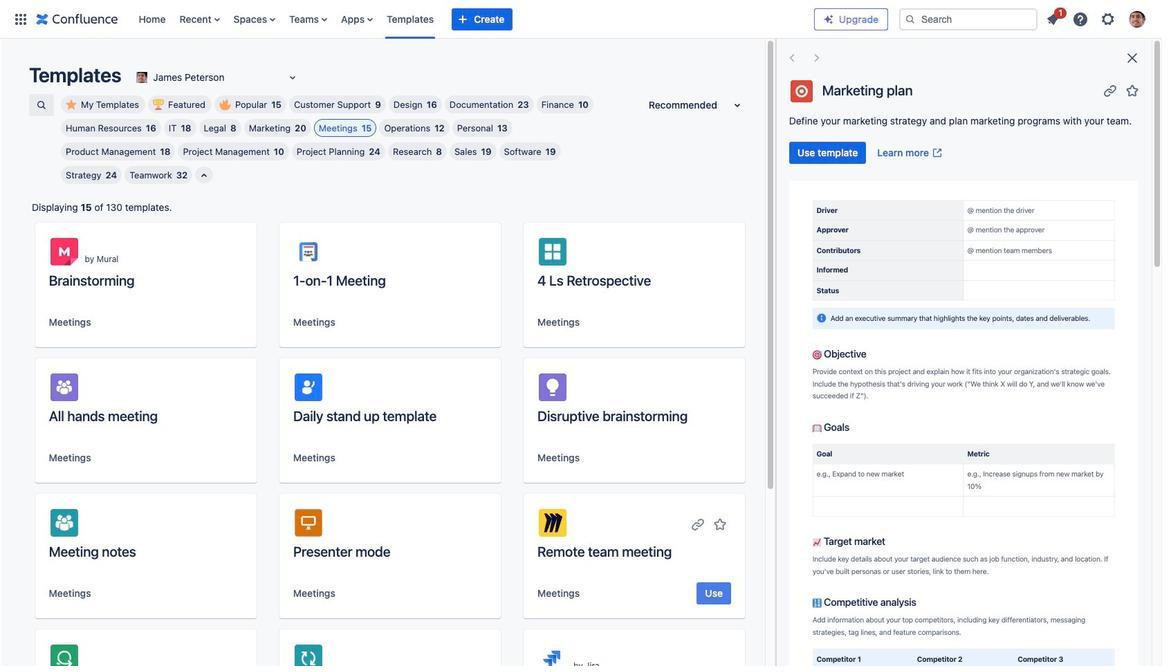 Task type: describe. For each thing, give the bounding box(es) containing it.
open image
[[285, 69, 301, 86]]

search image
[[905, 13, 916, 25]]

list item inside list
[[1041, 5, 1067, 30]]

notification icon image
[[1045, 11, 1062, 27]]

Search field
[[900, 8, 1038, 30]]

previous template image
[[784, 50, 800, 66]]

share link image
[[1102, 82, 1119, 99]]

premium image
[[824, 13, 835, 25]]

close image
[[1125, 50, 1141, 66]]

list for premium image
[[1041, 5, 1154, 31]]

open search bar image
[[36, 100, 47, 111]]

global element
[[8, 0, 815, 38]]

list for appswitcher icon
[[132, 0, 815, 38]]



Task type: vqa. For each thing, say whether or not it's contained in the screenshot.
the Open search bar Image
yes



Task type: locate. For each thing, give the bounding box(es) containing it.
star marketing plan image
[[1125, 82, 1141, 99]]

your profile and preferences image
[[1129, 11, 1146, 27]]

group
[[789, 142, 949, 164]]

help icon image
[[1073, 11, 1089, 27]]

settings icon image
[[1100, 11, 1117, 27]]

appswitcher icon image
[[12, 11, 29, 27]]

0 horizontal spatial list
[[132, 0, 815, 38]]

confluence image
[[36, 11, 118, 27], [36, 11, 118, 27]]

banner
[[0, 0, 1163, 39]]

share link image
[[690, 516, 707, 533]]

list
[[132, 0, 815, 38], [1041, 5, 1154, 31]]

None text field
[[134, 71, 136, 84]]

1 horizontal spatial list
[[1041, 5, 1154, 31]]

fewer categories image
[[196, 167, 213, 184]]

list item
[[1041, 5, 1067, 30]]

star remote team meeting image
[[712, 516, 729, 533]]

next template image
[[809, 50, 825, 66]]

None search field
[[900, 8, 1038, 30]]



